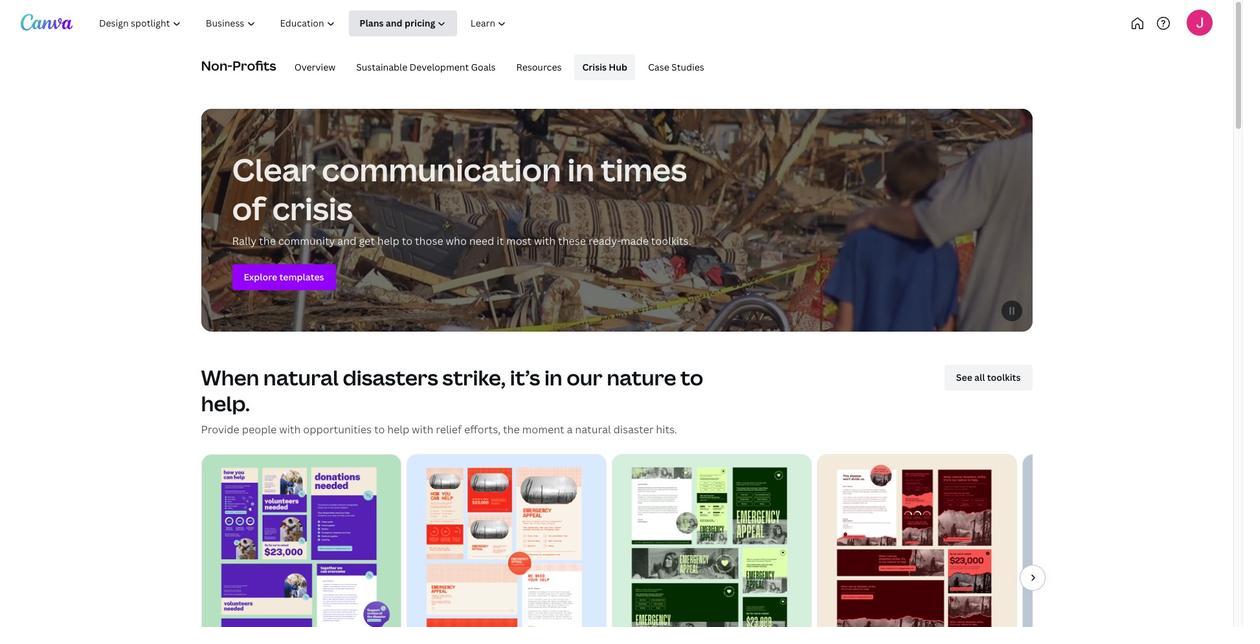 Task type: vqa. For each thing, say whether or not it's contained in the screenshot.
&
no



Task type: describe. For each thing, give the bounding box(es) containing it.
when
[[201, 363, 259, 391]]

opportunities
[[303, 422, 372, 437]]

disaster
[[614, 422, 654, 437]]

case
[[648, 61, 670, 73]]

our
[[567, 363, 603, 391]]

help inside clear communication in times of crisis rally the community and get help to those who need it most with these ready-made toolkits.
[[378, 234, 400, 248]]

crisis
[[583, 61, 607, 73]]

top level navigation element
[[88, 10, 562, 36]]

nature
[[607, 363, 677, 391]]

crisis
[[272, 187, 353, 229]]

of
[[232, 187, 266, 229]]

help inside when natural disasters strike, it's in our nature to help. provide people with opportunities to help with relief efforts, the moment a natural disaster hits.
[[388, 422, 410, 437]]

it's
[[510, 363, 541, 391]]

1 image
[[818, 455, 1017, 627]]

most
[[507, 234, 532, 248]]

these
[[558, 234, 586, 248]]

in inside when natural disasters strike, it's in our nature to help. provide people with opportunities to help with relief efforts, the moment a natural disaster hits.
[[545, 363, 563, 391]]

efforts,
[[465, 422, 501, 437]]

resources
[[517, 61, 562, 73]]

disasters
[[343, 363, 438, 391]]

0 horizontal spatial natural
[[264, 363, 339, 391]]

clear
[[232, 148, 316, 190]]

1 horizontal spatial with
[[412, 422, 434, 437]]

to inside clear communication in times of crisis rally the community and get help to those who need it most with these ready-made toolkits.
[[402, 234, 413, 248]]

moment
[[523, 422, 565, 437]]

sustainable
[[356, 61, 408, 73]]

sustainable development goals
[[356, 61, 496, 73]]

overview link
[[287, 54, 343, 80]]

the inside clear communication in times of crisis rally the community and get help to those who need it most with these ready-made toolkits.
[[259, 234, 276, 248]]

2 horizontal spatial to
[[681, 363, 704, 391]]

need
[[469, 234, 495, 248]]

non-
[[201, 57, 233, 74]]

it
[[497, 234, 504, 248]]

studies
[[672, 61, 705, 73]]

non-profits
[[201, 57, 276, 74]]

hits.
[[656, 422, 678, 437]]

a
[[567, 422, 573, 437]]

hub
[[609, 61, 628, 73]]

get
[[359, 234, 375, 248]]

crisis hub link
[[575, 54, 636, 80]]

2 image
[[613, 455, 811, 627]]

case studies
[[648, 61, 705, 73]]



Task type: locate. For each thing, give the bounding box(es) containing it.
natural
[[264, 363, 339, 391], [576, 422, 611, 437]]

help left relief in the bottom of the page
[[388, 422, 410, 437]]

menu bar containing overview
[[282, 54, 712, 80]]

0 vertical spatial help
[[378, 234, 400, 248]]

to
[[402, 234, 413, 248], [681, 363, 704, 391], [374, 422, 385, 437]]

3 image
[[407, 455, 606, 627]]

rally
[[232, 234, 257, 248]]

1 vertical spatial to
[[681, 363, 704, 391]]

the inside when natural disasters strike, it's in our nature to help. provide people with opportunities to help with relief efforts, the moment a natural disaster hits.
[[503, 422, 520, 437]]

people
[[242, 422, 277, 437]]

who
[[446, 234, 467, 248]]

1 horizontal spatial the
[[503, 422, 520, 437]]

development
[[410, 61, 469, 73]]

menu bar
[[282, 54, 712, 80]]

to left the those
[[402, 234, 413, 248]]

natural up opportunities
[[264, 363, 339, 391]]

in left times
[[568, 148, 595, 190]]

overview
[[295, 61, 336, 73]]

help
[[378, 234, 400, 248], [388, 422, 410, 437]]

times
[[601, 148, 687, 190]]

those
[[415, 234, 444, 248]]

2 horizontal spatial with
[[534, 234, 556, 248]]

in
[[568, 148, 595, 190], [545, 363, 563, 391]]

1 vertical spatial help
[[388, 422, 410, 437]]

the
[[259, 234, 276, 248], [503, 422, 520, 437]]

communication
[[322, 148, 562, 190]]

goals
[[471, 61, 496, 73]]

in inside clear communication in times of crisis rally the community and get help to those who need it most with these ready-made toolkits.
[[568, 148, 595, 190]]

natural right a
[[576, 422, 611, 437]]

made
[[621, 234, 649, 248]]

provide
[[201, 422, 240, 437]]

in right "it's"
[[545, 363, 563, 391]]

with left relief in the bottom of the page
[[412, 422, 434, 437]]

7 image
[[1023, 455, 1222, 627]]

0 horizontal spatial the
[[259, 234, 276, 248]]

ready-
[[589, 234, 621, 248]]

2 vertical spatial to
[[374, 422, 385, 437]]

0 horizontal spatial to
[[374, 422, 385, 437]]

help.
[[201, 389, 250, 417]]

relief
[[436, 422, 462, 437]]

1 horizontal spatial natural
[[576, 422, 611, 437]]

0 vertical spatial in
[[568, 148, 595, 190]]

0 vertical spatial to
[[402, 234, 413, 248]]

with
[[534, 234, 556, 248], [279, 422, 301, 437], [412, 422, 434, 437]]

and
[[338, 234, 357, 248]]

1 horizontal spatial in
[[568, 148, 595, 190]]

case studies link
[[641, 54, 712, 80]]

sustainable development goals link
[[349, 54, 504, 80]]

resources link
[[509, 54, 570, 80]]

0 horizontal spatial in
[[545, 363, 563, 391]]

0 vertical spatial the
[[259, 234, 276, 248]]

to right nature
[[681, 363, 704, 391]]

when natural disasters strike, it's in our nature to help. provide people with opportunities to help with relief efforts, the moment a natural disaster hits.
[[201, 363, 704, 437]]

crisis hub
[[583, 61, 628, 73]]

the right efforts,
[[503, 422, 520, 437]]

1 vertical spatial natural
[[576, 422, 611, 437]]

strike,
[[443, 363, 506, 391]]

with inside clear communication in times of crisis rally the community and get help to those who need it most with these ready-made toolkits.
[[534, 234, 556, 248]]

help right get
[[378, 234, 400, 248]]

community
[[278, 234, 335, 248]]

0 horizontal spatial with
[[279, 422, 301, 437]]

profits
[[233, 57, 276, 74]]

0 vertical spatial natural
[[264, 363, 339, 391]]

with right people
[[279, 422, 301, 437]]

4 image
[[202, 455, 401, 627]]

toolkits.
[[652, 234, 692, 248]]

1 vertical spatial in
[[545, 363, 563, 391]]

1 vertical spatial the
[[503, 422, 520, 437]]

clear communication in times of crisis rally the community and get help to those who need it most with these ready-made toolkits.
[[232, 148, 692, 248]]

the right 'rally'
[[259, 234, 276, 248]]

1 horizontal spatial to
[[402, 234, 413, 248]]

with right most
[[534, 234, 556, 248]]

to right opportunities
[[374, 422, 385, 437]]



